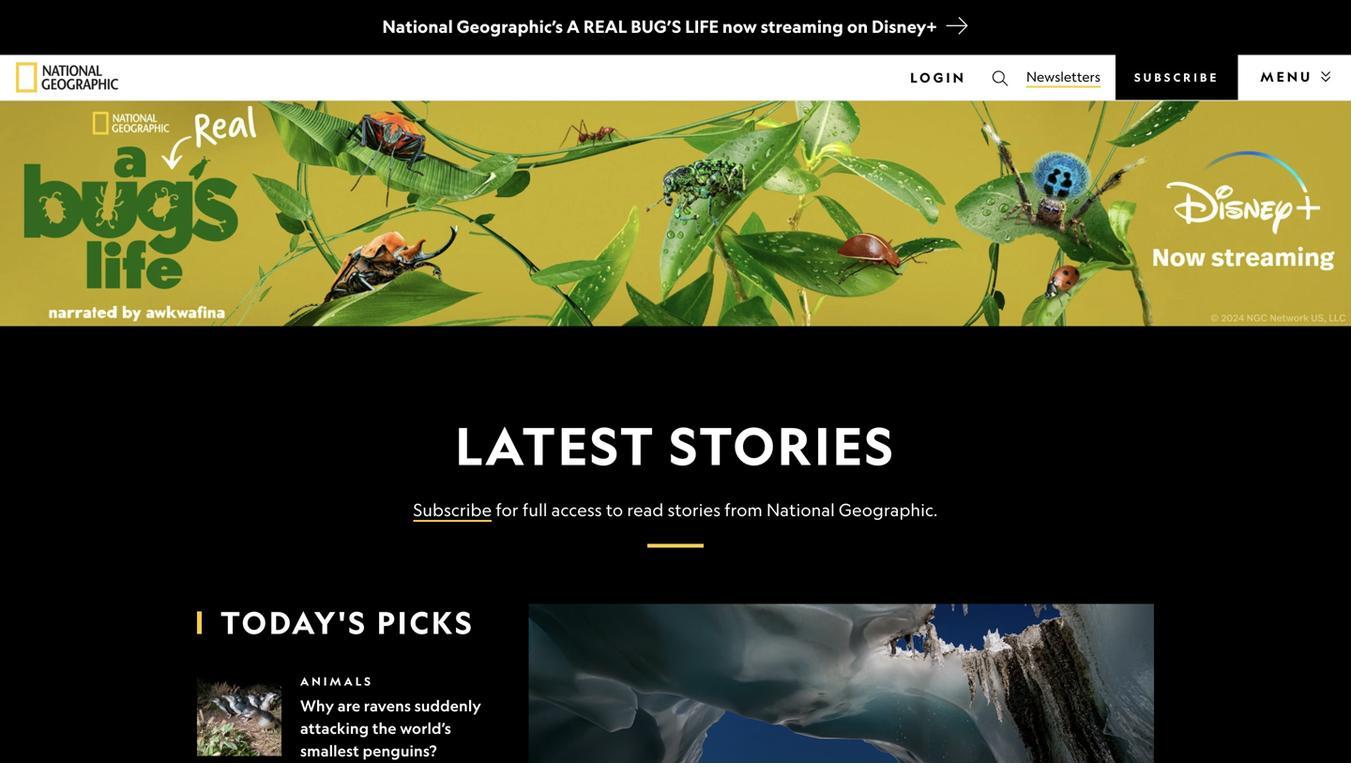 Task type: vqa. For each thing, say whether or not it's contained in the screenshot.
'"IF'
no



Task type: describe. For each thing, give the bounding box(es) containing it.
menu
[[1261, 68, 1313, 85]]

full
[[523, 499, 548, 520]]

to
[[606, 499, 623, 520]]

disney+
[[872, 15, 937, 37]]

latest stories main content
[[0, 101, 1352, 763]]

suddenly
[[414, 696, 481, 715]]

subscribe link inside latest stories main content
[[413, 499, 492, 522]]

on
[[847, 15, 868, 37]]

the
[[372, 719, 397, 738]]

a
[[567, 15, 580, 37]]

read
[[627, 499, 664, 520]]

newsletters link
[[1027, 67, 1101, 88]]

are
[[338, 696, 361, 715]]

geographic's
[[457, 15, 563, 37]]

subscribe for subscribe for full access to read stories from national geographic.
[[413, 499, 492, 520]]

0 vertical spatial subscribe link
[[1116, 55, 1238, 100]]

national geographic's a real bug's life now streaming on disney+
[[382, 15, 937, 37]]

stories
[[668, 499, 721, 520]]

for
[[496, 499, 519, 520]]

animals why are ravens suddenly attacking the world's smallest penguins?
[[300, 674, 481, 760]]

access
[[551, 499, 602, 520]]

login
[[910, 69, 967, 86]]

streaming
[[761, 15, 844, 37]]

today's
[[221, 603, 368, 641]]

animals
[[300, 674, 373, 688]]

smallest
[[300, 741, 359, 760]]

animals link
[[300, 674, 373, 688]]

penguins?
[[363, 741, 437, 760]]

geographic.
[[839, 499, 938, 520]]

real
[[584, 15, 627, 37]]

test alt image
[[0, 101, 1352, 326]]

subscribe for subscribe
[[1135, 70, 1220, 84]]



Task type: locate. For each thing, give the bounding box(es) containing it.
0 vertical spatial subscribe
[[1135, 70, 1220, 84]]

national
[[382, 15, 453, 37], [767, 499, 835, 520]]

from
[[725, 499, 763, 520]]

bug's
[[631, 15, 682, 37]]

latest stories
[[455, 413, 896, 478]]

national inside latest stories main content
[[767, 499, 835, 520]]

1 vertical spatial subscribe link
[[413, 499, 492, 522]]

1 horizontal spatial subscribe
[[1135, 70, 1220, 84]]

0 horizontal spatial subscribe link
[[413, 499, 492, 522]]

menu button
[[1253, 61, 1336, 91]]

subscribe
[[1135, 70, 1220, 84], [413, 499, 492, 520]]

subscribe link
[[1116, 55, 1238, 100], [413, 499, 492, 522]]

now
[[723, 15, 757, 37]]

national geographic logo - home image
[[16, 62, 118, 92]]

ravens
[[364, 696, 411, 715]]

0 horizontal spatial national
[[382, 15, 453, 37]]

1 horizontal spatial subscribe link
[[1116, 55, 1238, 100]]

1 horizontal spatial national
[[767, 499, 835, 520]]

world's
[[400, 719, 451, 738]]

login button
[[903, 62, 974, 92]]

today's picks
[[221, 603, 475, 641]]

subscribe for full access to read stories from national geographic.
[[413, 499, 938, 520]]

1 vertical spatial national
[[767, 499, 835, 520]]

latest
[[455, 413, 656, 478]]

picks
[[377, 603, 475, 641]]

search image
[[991, 69, 1010, 88]]

0 horizontal spatial subscribe
[[413, 499, 492, 520]]

subscribe inside latest stories main content
[[413, 499, 492, 520]]

national right 'from'
[[767, 499, 835, 520]]

1 vertical spatial subscribe
[[413, 499, 492, 520]]

0 vertical spatial national
[[382, 15, 453, 37]]

life
[[685, 15, 719, 37]]

newsletters
[[1027, 68, 1101, 84]]

attacking
[[300, 719, 369, 738]]

stories
[[670, 413, 896, 478]]

why
[[300, 696, 334, 715]]

national left geographic's
[[382, 15, 453, 37]]



